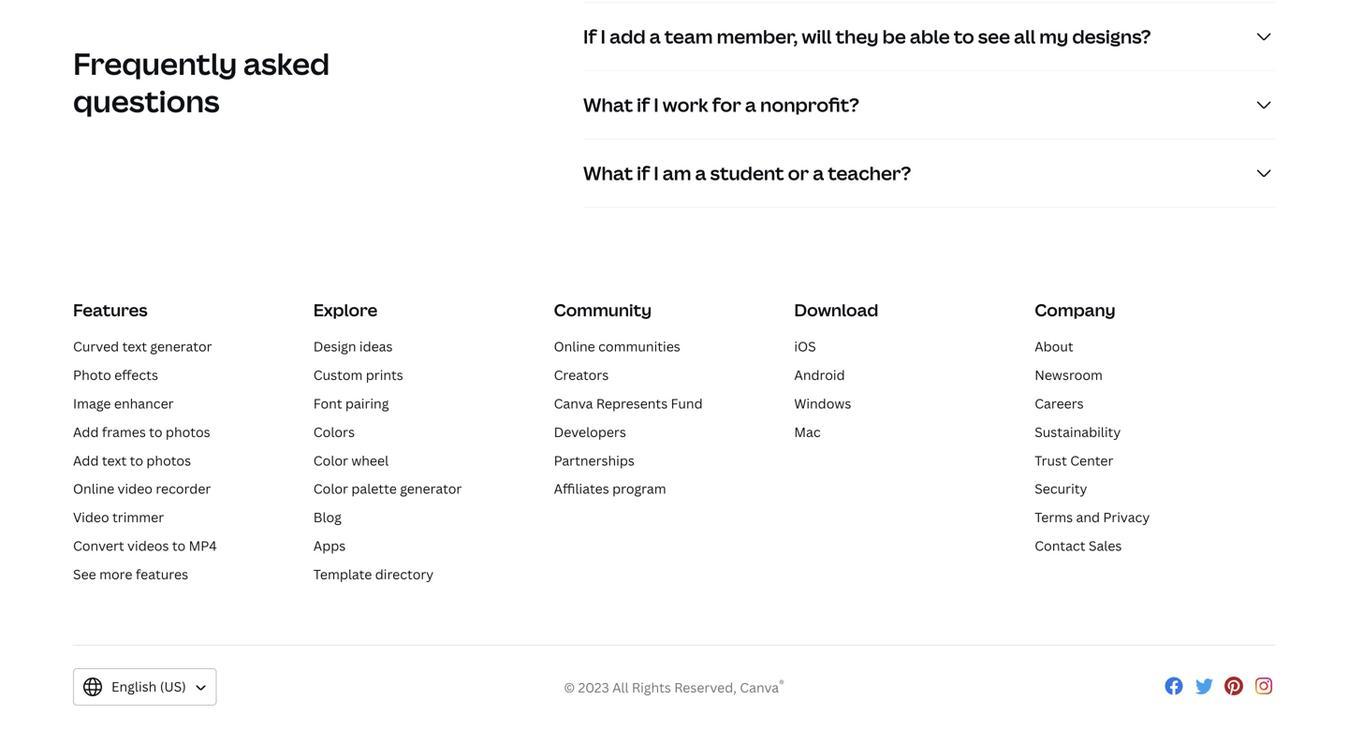 Task type: describe. For each thing, give the bounding box(es) containing it.
template directory
[[314, 566, 434, 584]]

what for what if i work for a nonprofit?
[[584, 92, 633, 117]]

add for add frames to photos
[[73, 423, 99, 441]]

photo effects
[[73, 366, 158, 384]]

sustainability link
[[1035, 423, 1121, 441]]

frequently asked questions
[[73, 43, 330, 121]]

convert videos to mp4 link
[[73, 537, 217, 555]]

English (US) button
[[73, 669, 217, 706]]

photo effects link
[[73, 366, 158, 384]]

text for add
[[102, 452, 127, 470]]

add text to photos
[[73, 452, 191, 470]]

0 vertical spatial i
[[601, 23, 606, 49]]

mp4
[[189, 537, 217, 555]]

to for convert videos to mp4
[[172, 537, 186, 555]]

online video recorder link
[[73, 480, 211, 498]]

see
[[979, 23, 1011, 49]]

video trimmer
[[73, 509, 164, 527]]

font
[[314, 395, 342, 413]]

nonprofit?
[[761, 92, 860, 117]]

contact
[[1035, 537, 1086, 555]]

asked
[[243, 43, 330, 84]]

color palette generator
[[314, 480, 462, 498]]

affiliates program link
[[554, 480, 667, 498]]

custom prints
[[314, 366, 403, 384]]

custom prints link
[[314, 366, 403, 384]]

more
[[99, 566, 132, 584]]

if i add a team member, will they be able to see all my designs?
[[584, 23, 1152, 49]]

represents
[[597, 395, 668, 413]]

photo
[[73, 366, 111, 384]]

what if i work for a nonprofit? button
[[584, 71, 1276, 138]]

creators
[[554, 366, 609, 384]]

add
[[610, 23, 646, 49]]

teacher?
[[828, 160, 912, 186]]

ios link
[[795, 338, 817, 356]]

palette
[[352, 480, 397, 498]]

trust center link
[[1035, 452, 1114, 470]]

fund
[[671, 395, 703, 413]]

®
[[779, 677, 785, 692]]

explore
[[314, 299, 378, 322]]

mac link
[[795, 423, 821, 441]]

©
[[564, 679, 575, 697]]

if i add a team member, will they be able to see all my designs? button
[[584, 3, 1276, 70]]

convert videos to mp4
[[73, 537, 217, 555]]

what if i am a student or a teacher?
[[584, 160, 912, 186]]

photos for add frames to photos
[[166, 423, 210, 441]]

0 horizontal spatial canva
[[554, 395, 593, 413]]

i for work
[[654, 92, 659, 117]]

creators link
[[554, 366, 609, 384]]

prints
[[366, 366, 403, 384]]

contact sales link
[[1035, 537, 1123, 555]]

font pairing
[[314, 395, 389, 413]]

i for am
[[654, 160, 659, 186]]

affiliates
[[554, 480, 610, 498]]

contact sales
[[1035, 537, 1123, 555]]

security
[[1035, 480, 1088, 498]]

features
[[136, 566, 188, 584]]

online communities
[[554, 338, 681, 356]]

frames
[[102, 423, 146, 441]]

developers
[[554, 423, 627, 441]]

color for color palette generator
[[314, 480, 348, 498]]

what if i am a student or a teacher? button
[[584, 139, 1276, 207]]

design ideas link
[[314, 338, 393, 356]]

communities
[[599, 338, 681, 356]]

a right am
[[696, 160, 707, 186]]

online video recorder
[[73, 480, 211, 498]]

sustainability
[[1035, 423, 1121, 441]]

pairing
[[346, 395, 389, 413]]

add frames to photos link
[[73, 423, 210, 441]]

enhancer
[[114, 395, 174, 413]]

add for add text to photos
[[73, 452, 99, 470]]

trust
[[1035, 452, 1068, 470]]

privacy
[[1104, 509, 1151, 527]]

careers
[[1035, 395, 1084, 413]]

android
[[795, 366, 846, 384]]

careers link
[[1035, 395, 1084, 413]]

team
[[665, 23, 713, 49]]

apps link
[[314, 537, 346, 555]]

partnerships link
[[554, 452, 635, 470]]

to for add text to photos
[[130, 452, 143, 470]]

trust center
[[1035, 452, 1114, 470]]

to for add frames to photos
[[149, 423, 163, 441]]

am
[[663, 160, 692, 186]]



Task type: locate. For each thing, give the bounding box(es) containing it.
generator for color palette generator
[[400, 480, 462, 498]]

what for what if i am a student or a teacher?
[[584, 160, 633, 186]]

1 add from the top
[[73, 423, 99, 441]]

if left work on the top of the page
[[637, 92, 650, 117]]

mac
[[795, 423, 821, 441]]

be
[[883, 23, 907, 49]]

1 vertical spatial online
[[73, 480, 114, 498]]

color
[[314, 452, 348, 470], [314, 480, 348, 498]]

generator right palette at the left
[[400, 480, 462, 498]]

or
[[788, 160, 809, 186]]

reserved,
[[675, 679, 737, 697]]

generator
[[150, 338, 212, 356], [400, 480, 462, 498]]

1 vertical spatial text
[[102, 452, 127, 470]]

1 vertical spatial canva
[[740, 679, 779, 697]]

text for curved
[[122, 338, 147, 356]]

color for color wheel
[[314, 452, 348, 470]]

online for online communities
[[554, 338, 596, 356]]

canva represents fund
[[554, 395, 703, 413]]

canva right reserved,
[[740, 679, 779, 697]]

photos down enhancer
[[166, 423, 210, 441]]

image
[[73, 395, 111, 413]]

photos
[[166, 423, 210, 441], [147, 452, 191, 470]]

online
[[554, 338, 596, 356], [73, 480, 114, 498]]

all
[[1015, 23, 1036, 49]]

0 vertical spatial if
[[637, 92, 650, 117]]

add down image
[[73, 423, 99, 441]]

colors link
[[314, 423, 355, 441]]

terms and privacy
[[1035, 509, 1151, 527]]

© 2023 all rights reserved, canva ®
[[564, 677, 785, 697]]

my
[[1040, 23, 1069, 49]]

0 vertical spatial online
[[554, 338, 596, 356]]

colors
[[314, 423, 355, 441]]

curved
[[73, 338, 119, 356]]

what if i work for a nonprofit?
[[584, 92, 860, 117]]

if inside what if i am a student or a teacher? dropdown button
[[637, 160, 650, 186]]

if
[[637, 92, 650, 117], [637, 160, 650, 186]]

terms and privacy link
[[1035, 509, 1151, 527]]

1 vertical spatial what
[[584, 160, 633, 186]]

canva inside © 2023 all rights reserved, canva ®
[[740, 679, 779, 697]]

curved text generator
[[73, 338, 212, 356]]

photos for add text to photos
[[147, 452, 191, 470]]

image enhancer
[[73, 395, 174, 413]]

apps
[[314, 537, 346, 555]]

1 vertical spatial generator
[[400, 480, 462, 498]]

color palette generator link
[[314, 480, 462, 498]]

online communities link
[[554, 338, 681, 356]]

1 vertical spatial if
[[637, 160, 650, 186]]

1 vertical spatial photos
[[147, 452, 191, 470]]

video trimmer link
[[73, 509, 164, 527]]

i right if
[[601, 23, 606, 49]]

to inside dropdown button
[[954, 23, 975, 49]]

wheel
[[352, 452, 389, 470]]

to left "mp4"
[[172, 537, 186, 555]]

1 what from the top
[[584, 92, 633, 117]]

features
[[73, 299, 148, 322]]

see more features
[[73, 566, 188, 584]]

video
[[118, 480, 153, 498]]

all
[[613, 679, 629, 697]]

font pairing link
[[314, 395, 389, 413]]

photos up "recorder"
[[147, 452, 191, 470]]

0 vertical spatial photos
[[166, 423, 210, 441]]

security link
[[1035, 480, 1088, 498]]

0 vertical spatial add
[[73, 423, 99, 441]]

what down if
[[584, 92, 633, 117]]

0 vertical spatial canva
[[554, 395, 593, 413]]

android link
[[795, 366, 846, 384]]

if left am
[[637, 160, 650, 186]]

0 vertical spatial generator
[[150, 338, 212, 356]]

terms
[[1035, 509, 1074, 527]]

frequently
[[73, 43, 237, 84]]

add
[[73, 423, 99, 441], [73, 452, 99, 470]]

a right add
[[650, 23, 661, 49]]

partnerships
[[554, 452, 635, 470]]

1 horizontal spatial canva
[[740, 679, 779, 697]]

videos
[[127, 537, 169, 555]]

directory
[[375, 566, 434, 584]]

a
[[650, 23, 661, 49], [746, 92, 757, 117], [696, 160, 707, 186], [813, 160, 824, 186]]

and
[[1077, 509, 1101, 527]]

2 vertical spatial i
[[654, 160, 659, 186]]

developers link
[[554, 423, 627, 441]]

convert
[[73, 537, 124, 555]]

0 horizontal spatial online
[[73, 480, 114, 498]]

to down enhancer
[[149, 423, 163, 441]]

design
[[314, 338, 356, 356]]

generator for curved text generator
[[150, 338, 212, 356]]

able
[[910, 23, 950, 49]]

color up blog
[[314, 480, 348, 498]]

1 vertical spatial i
[[654, 92, 659, 117]]

online for online video recorder
[[73, 480, 114, 498]]

will
[[802, 23, 832, 49]]

if for am
[[637, 160, 650, 186]]

ios
[[795, 338, 817, 356]]

2 what from the top
[[584, 160, 633, 186]]

to left see
[[954, 23, 975, 49]]

work
[[663, 92, 709, 117]]

0 vertical spatial color
[[314, 452, 348, 470]]

canva down creators
[[554, 395, 593, 413]]

what left am
[[584, 160, 633, 186]]

1 color from the top
[[314, 452, 348, 470]]

generator up the effects
[[150, 338, 212, 356]]

see
[[73, 566, 96, 584]]

video
[[73, 509, 109, 527]]

questions
[[73, 81, 220, 121]]

add text to photos link
[[73, 452, 191, 470]]

color down "colors" link
[[314, 452, 348, 470]]

i left work on the top of the page
[[654, 92, 659, 117]]

0 vertical spatial what
[[584, 92, 633, 117]]

2 add from the top
[[73, 452, 99, 470]]

1 horizontal spatial online
[[554, 338, 596, 356]]

designs?
[[1073, 23, 1152, 49]]

to up video
[[130, 452, 143, 470]]

online up video
[[73, 480, 114, 498]]

(us)
[[160, 678, 186, 696]]

canva
[[554, 395, 593, 413], [740, 679, 779, 697]]

i
[[601, 23, 606, 49], [654, 92, 659, 117], [654, 160, 659, 186]]

a right for
[[746, 92, 757, 117]]

1 vertical spatial add
[[73, 452, 99, 470]]

image enhancer link
[[73, 395, 174, 413]]

a right or
[[813, 160, 824, 186]]

add up video
[[73, 452, 99, 470]]

if for work
[[637, 92, 650, 117]]

1 if from the top
[[637, 92, 650, 117]]

member,
[[717, 23, 798, 49]]

2 color from the top
[[314, 480, 348, 498]]

text up the effects
[[122, 338, 147, 356]]

english
[[111, 678, 157, 696]]

2 if from the top
[[637, 160, 650, 186]]

text down the frames
[[102, 452, 127, 470]]

design ideas
[[314, 338, 393, 356]]

about
[[1035, 338, 1074, 356]]

blog
[[314, 509, 342, 527]]

windows
[[795, 395, 852, 413]]

if inside what if i work for a nonprofit? dropdown button
[[637, 92, 650, 117]]

0 horizontal spatial generator
[[150, 338, 212, 356]]

0 vertical spatial text
[[122, 338, 147, 356]]

1 vertical spatial color
[[314, 480, 348, 498]]

text
[[122, 338, 147, 356], [102, 452, 127, 470]]

2023
[[579, 679, 610, 697]]

i left am
[[654, 160, 659, 186]]

newsroom link
[[1035, 366, 1103, 384]]

1 horizontal spatial generator
[[400, 480, 462, 498]]

custom
[[314, 366, 363, 384]]

recorder
[[156, 480, 211, 498]]

online up creators
[[554, 338, 596, 356]]

canva represents fund link
[[554, 395, 703, 413]]



Task type: vqa. For each thing, say whether or not it's contained in the screenshot.
Sales
yes



